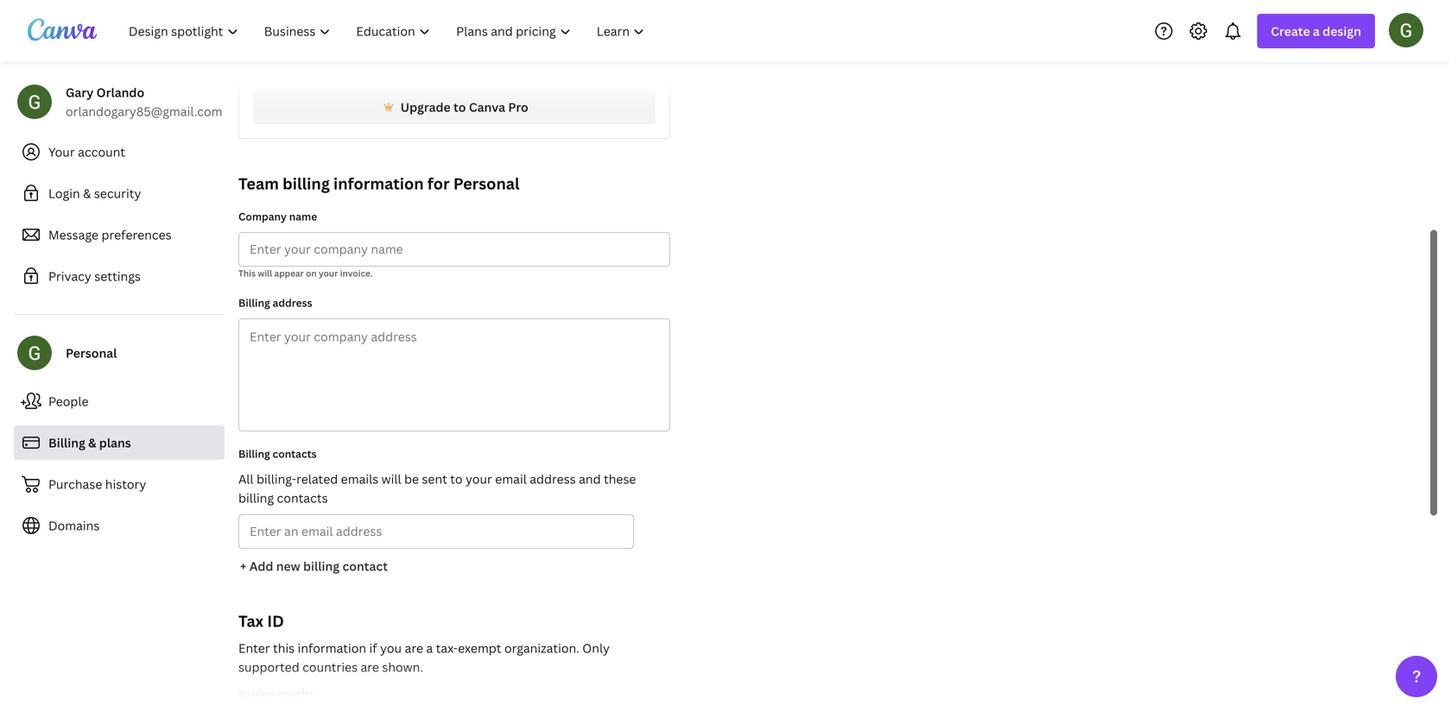 Task type: describe. For each thing, give the bounding box(es) containing it.
0 vertical spatial billing
[[283, 173, 330, 194]]

for
[[428, 173, 450, 194]]

design
[[1323, 23, 1362, 39]]

domains
[[48, 518, 100, 534]]

invoice.
[[340, 268, 373, 280]]

team
[[238, 173, 279, 194]]

top level navigation element
[[118, 14, 660, 48]]

orlandogary85@gmail.com
[[66, 103, 222, 120]]

will inside all billing-related emails will be sent to your email address and these billing contacts
[[382, 471, 401, 488]]

these
[[604, 471, 636, 488]]

& for billing
[[88, 435, 96, 451]]

sent
[[422, 471, 447, 488]]

pro
[[508, 99, 529, 115]]

privacy settings
[[48, 268, 141, 285]]

message preferences
[[48, 227, 172, 243]]

this
[[273, 641, 295, 657]]

security
[[94, 185, 141, 202]]

create
[[1271, 23, 1310, 39]]

contact
[[343, 559, 388, 575]]

+ add new billing contact
[[240, 559, 388, 575]]

people link
[[14, 384, 225, 419]]

address inside all billing-related emails will be sent to your email address and these billing contacts
[[530, 471, 576, 488]]

preferences
[[102, 227, 172, 243]]

message
[[48, 227, 99, 243]]

id
[[267, 611, 284, 632]]

and
[[579, 471, 601, 488]]

name
[[289, 210, 317, 224]]

settings
[[94, 268, 141, 285]]

0 vertical spatial information
[[334, 173, 424, 194]]

create a design
[[1271, 23, 1362, 39]]

if
[[369, 641, 377, 657]]

Enter your company address text field
[[239, 320, 670, 431]]

add
[[249, 559, 273, 575]]

login
[[48, 185, 80, 202]]

billing-
[[257, 471, 296, 488]]

plans
[[99, 435, 131, 451]]

purchase
[[48, 476, 102, 493]]

people
[[48, 394, 89, 410]]

billing & plans
[[48, 435, 131, 451]]

0 vertical spatial will
[[258, 268, 272, 280]]

upgrade to canva pro button
[[253, 90, 656, 124]]

billing inside all billing-related emails will be sent to your email address and these billing contacts
[[238, 490, 274, 507]]

your
[[48, 144, 75, 160]]

all billing-related emails will be sent to your email address and these billing contacts
[[238, 471, 636, 507]]

issuing country
[[238, 687, 316, 702]]

tax-
[[436, 641, 458, 657]]

& for login
[[83, 185, 91, 202]]

upgrade to canva pro
[[401, 99, 529, 115]]

to inside button
[[454, 99, 466, 115]]

exempt
[[458, 641, 502, 657]]

email
[[495, 471, 527, 488]]

only
[[583, 641, 610, 657]]

billing for billing contacts
[[238, 447, 270, 461]]

billing for billing & plans
[[48, 435, 85, 451]]

country
[[276, 687, 316, 702]]

message preferences link
[[14, 218, 225, 252]]

create a design button
[[1257, 14, 1375, 48]]

be
[[404, 471, 419, 488]]

on
[[306, 268, 317, 280]]

0 horizontal spatial are
[[361, 660, 379, 676]]

enter
[[238, 641, 270, 657]]

a inside tax id enter this information if you are a tax-exempt organization. only supported countries are shown.
[[426, 641, 433, 657]]

this
[[238, 268, 256, 280]]

billing & plans link
[[14, 426, 225, 461]]



Task type: locate. For each thing, give the bounding box(es) containing it.
personal right for
[[453, 173, 520, 194]]

upgrade
[[401, 99, 451, 115]]

company
[[238, 210, 287, 224]]

your account
[[48, 144, 125, 160]]

will right this
[[258, 268, 272, 280]]

to left canva
[[454, 99, 466, 115]]

& inside billing & plans link
[[88, 435, 96, 451]]

are
[[405, 641, 423, 657], [361, 660, 379, 676]]

1 vertical spatial information
[[298, 641, 366, 657]]

tax
[[238, 611, 264, 632]]

domains link
[[14, 509, 225, 543]]

team billing information for personal
[[238, 173, 520, 194]]

1 horizontal spatial a
[[1313, 23, 1320, 39]]

&
[[83, 185, 91, 202], [88, 435, 96, 451]]

organization.
[[505, 641, 580, 657]]

1 horizontal spatial personal
[[453, 173, 520, 194]]

0 horizontal spatial will
[[258, 268, 272, 280]]

information up countries
[[298, 641, 366, 657]]

billing address
[[238, 296, 312, 310]]

privacy
[[48, 268, 91, 285]]

address down appear
[[273, 296, 312, 310]]

purchase history
[[48, 476, 146, 493]]

personal up people
[[66, 345, 117, 362]]

you
[[380, 641, 402, 657]]

0 vertical spatial are
[[405, 641, 423, 657]]

information inside tax id enter this information if you are a tax-exempt organization. only supported countries are shown.
[[298, 641, 366, 657]]

0 vertical spatial to
[[454, 99, 466, 115]]

all
[[238, 471, 254, 488]]

1 horizontal spatial will
[[382, 471, 401, 488]]

tax id enter this information if you are a tax-exempt organization. only supported countries are shown.
[[238, 611, 610, 676]]

0 vertical spatial a
[[1313, 23, 1320, 39]]

login & security
[[48, 185, 141, 202]]

will
[[258, 268, 272, 280], [382, 471, 401, 488]]

0 vertical spatial contacts
[[273, 447, 317, 461]]

billing contacts
[[238, 447, 317, 461]]

1 vertical spatial contacts
[[277, 490, 328, 507]]

shown.
[[382, 660, 423, 676]]

billing for billing address
[[238, 296, 270, 310]]

supported
[[238, 660, 300, 676]]

countries
[[303, 660, 358, 676]]

this will appear on your invoice.
[[238, 268, 373, 280]]

+ add new billing contact button
[[238, 550, 390, 584]]

1 vertical spatial address
[[530, 471, 576, 488]]

billing
[[283, 173, 330, 194], [238, 490, 274, 507], [303, 559, 340, 575]]

billing up "name"
[[283, 173, 330, 194]]

contacts up billing-
[[273, 447, 317, 461]]

canva
[[469, 99, 506, 115]]

your inside all billing-related emails will be sent to your email address and these billing contacts
[[466, 471, 492, 488]]

address
[[273, 296, 312, 310], [530, 471, 576, 488]]

0 horizontal spatial personal
[[66, 345, 117, 362]]

billing
[[238, 296, 270, 310], [48, 435, 85, 451], [238, 447, 270, 461]]

your left email at the bottom
[[466, 471, 492, 488]]

address left the and
[[530, 471, 576, 488]]

account
[[78, 144, 125, 160]]

emails
[[341, 471, 379, 488]]

2 vertical spatial billing
[[303, 559, 340, 575]]

personal
[[453, 173, 520, 194], [66, 345, 117, 362]]

+
[[240, 559, 247, 575]]

new
[[276, 559, 300, 575]]

1 vertical spatial a
[[426, 641, 433, 657]]

a inside dropdown button
[[1313, 23, 1320, 39]]

1 vertical spatial will
[[382, 471, 401, 488]]

a left tax-
[[426, 641, 433, 657]]

billing right the new
[[303, 559, 340, 575]]

to right "sent"
[[450, 471, 463, 488]]

history
[[105, 476, 146, 493]]

Enter an email address text field
[[250, 516, 623, 549]]

1 vertical spatial are
[[361, 660, 379, 676]]

related
[[296, 471, 338, 488]]

information left for
[[334, 173, 424, 194]]

login & security link
[[14, 176, 225, 211]]

billing inside button
[[303, 559, 340, 575]]

a left design
[[1313, 23, 1320, 39]]

1 vertical spatial &
[[88, 435, 96, 451]]

gary orlando image
[[1389, 13, 1424, 47]]

contacts
[[273, 447, 317, 461], [277, 490, 328, 507]]

to
[[454, 99, 466, 115], [450, 471, 463, 488]]

0 vertical spatial &
[[83, 185, 91, 202]]

billing down all
[[238, 490, 274, 507]]

are down if
[[361, 660, 379, 676]]

0 vertical spatial address
[[273, 296, 312, 310]]

appear
[[274, 268, 304, 280]]

0 vertical spatial personal
[[453, 173, 520, 194]]

contacts inside all billing-related emails will be sent to your email address and these billing contacts
[[277, 490, 328, 507]]

1 horizontal spatial are
[[405, 641, 423, 657]]

& inside the login & security link
[[83, 185, 91, 202]]

billing down this
[[238, 296, 270, 310]]

1 vertical spatial personal
[[66, 345, 117, 362]]

0 horizontal spatial a
[[426, 641, 433, 657]]

gary
[[66, 84, 94, 101]]

1 vertical spatial billing
[[238, 490, 274, 507]]

1 vertical spatial to
[[450, 471, 463, 488]]

a
[[1313, 23, 1320, 39], [426, 641, 433, 657]]

issuing
[[238, 687, 274, 702]]

will left be at left bottom
[[382, 471, 401, 488]]

& left plans
[[88, 435, 96, 451]]

0 horizontal spatial address
[[273, 296, 312, 310]]

your account link
[[14, 135, 225, 169]]

Enter your company name text field
[[250, 233, 659, 266]]

1 vertical spatial your
[[466, 471, 492, 488]]

billing down people
[[48, 435, 85, 451]]

purchase history link
[[14, 467, 225, 502]]

to inside all billing-related emails will be sent to your email address and these billing contacts
[[450, 471, 463, 488]]

0 vertical spatial your
[[319, 268, 338, 280]]

information
[[334, 173, 424, 194], [298, 641, 366, 657]]

1 horizontal spatial your
[[466, 471, 492, 488]]

& right login
[[83, 185, 91, 202]]

contacts down related
[[277, 490, 328, 507]]

your right on
[[319, 268, 338, 280]]

0 horizontal spatial your
[[319, 268, 338, 280]]

are up shown.
[[405, 641, 423, 657]]

orlando
[[96, 84, 144, 101]]

billing up all
[[238, 447, 270, 461]]

company name
[[238, 210, 317, 224]]

privacy settings link
[[14, 259, 225, 294]]

gary orlando orlandogary85@gmail.com
[[66, 84, 222, 120]]

your
[[319, 268, 338, 280], [466, 471, 492, 488]]

1 horizontal spatial address
[[530, 471, 576, 488]]



Task type: vqa. For each thing, say whether or not it's contained in the screenshot.
'to' to the left
no



